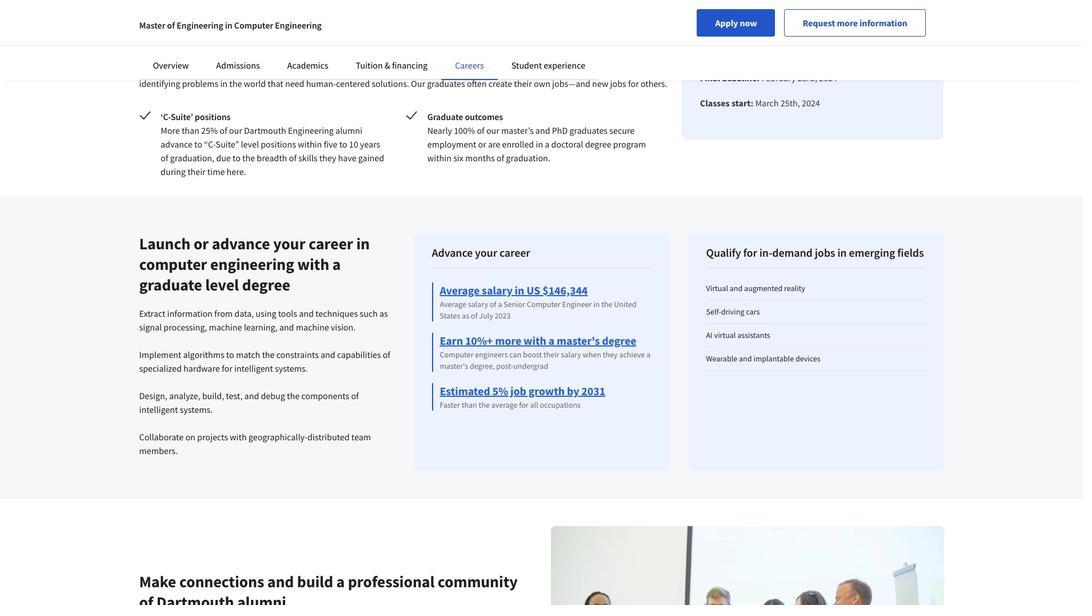 Task type: locate. For each thing, give the bounding box(es) containing it.
level up data,
[[205, 275, 239, 295]]

salary left 'when'
[[561, 349, 582, 360]]

virtual
[[715, 330, 736, 340]]

0 vertical spatial level
[[241, 64, 259, 75]]

0 vertical spatial degree
[[585, 138, 612, 150]]

2 horizontal spatial than
[[462, 400, 477, 410]]

0 vertical spatial positions
[[384, 64, 419, 75]]

0 horizontal spatial within
[[298, 138, 322, 150]]

professional
[[348, 571, 435, 592]]

make
[[139, 571, 176, 592]]

0 horizontal spatial machine
[[209, 321, 242, 333]]

to right due
[[233, 152, 241, 164]]

self-driving cars
[[707, 307, 760, 317]]

self-
[[707, 307, 722, 317]]

and inside make connections and build a professional community of dartmouth alumni
[[267, 571, 294, 592]]

january
[[773, 33, 804, 45]]

to left 10
[[340, 138, 347, 150]]

fields
[[898, 245, 925, 260]]

1 horizontal spatial their
[[514, 78, 532, 89]]

computer
[[139, 254, 207, 275]]

1 vertical spatial research
[[261, 64, 293, 75]]

now
[[740, 17, 757, 29]]

computer down earn
[[440, 349, 474, 360]]

students
[[139, 37, 173, 48]]

1 vertical spatial skills
[[299, 152, 318, 164]]

computer inside 'earn 10%+ more with a master's degree computer engineers can boost their salary when they achieve a master's degree, post-undergrad'
[[440, 349, 474, 360]]

ai
[[707, 330, 713, 340]]

1 vertical spatial computer
[[527, 299, 561, 309]]

0 horizontal spatial outcomes
[[139, 8, 178, 19]]

implement
[[139, 349, 181, 360]]

with up boost
[[524, 333, 547, 348]]

with inside collaborate on projects with geographically-distributed team members.
[[230, 431, 247, 443]]

degree up "achieve"
[[602, 333, 637, 348]]

deadline: down now
[[733, 33, 771, 45]]

2 vertical spatial level
[[205, 275, 239, 295]]

request more information button
[[785, 9, 926, 37]]

more inside 'earn 10%+ more with a master's degree computer engineers can boost their salary when they achieve a master's degree, post-undergrad'
[[495, 333, 522, 348]]

years
[[360, 138, 380, 150]]

apply now button
[[697, 9, 776, 37]]

systems. down constraints
[[275, 363, 308, 374]]

degree down secure
[[585, 138, 612, 150]]

gained
[[358, 152, 384, 164]]

from up gain
[[180, 8, 199, 19]]

1 vertical spatial 2024
[[820, 72, 838, 83]]

all down estimated 5% job growth by 2031 link
[[530, 400, 539, 410]]

are left leaders
[[622, 64, 634, 75]]

2024 right 23rd,
[[820, 72, 838, 83]]

1 horizontal spatial engineering
[[317, 37, 362, 48]]

request more information
[[803, 17, 908, 29]]

0 horizontal spatial they
[[320, 152, 336, 164]]

in inside launch or advance your career in computer engineering with a graduate level degree
[[357, 233, 370, 254]]

advance
[[161, 138, 193, 150], [212, 233, 270, 254]]

2 horizontal spatial positions
[[384, 64, 419, 75]]

as inside extract information from data, using tools and techniques such as signal processing, machine learning, and machine vision.
[[380, 308, 388, 319]]

more right read
[[558, 0, 579, 6]]

by
[[567, 384, 580, 398]]

five
[[324, 138, 338, 150]]

degree inside launch or advance your career in computer engineering with a graduate level degree
[[242, 275, 291, 295]]

0 horizontal spatial graduate
[[139, 275, 202, 295]]

1 horizontal spatial graduate
[[606, 0, 642, 6]]

to inside the implement algorithms to match the constraints and capabilities of specialized hardware for intelligent systems.
[[226, 349, 234, 360]]

information inside button
[[860, 17, 908, 29]]

a
[[545, 138, 550, 150], [333, 254, 341, 275], [498, 299, 502, 309], [549, 333, 555, 348], [647, 349, 651, 360], [337, 571, 345, 592]]

they
[[320, 152, 336, 164], [603, 349, 618, 360]]

members.
[[139, 445, 178, 456]]

0 horizontal spatial skills
[[272, 37, 291, 48]]

0 vertical spatial jobs
[[611, 78, 627, 89]]

1 horizontal spatial all
[[530, 400, 539, 410]]

1 horizontal spatial are
[[488, 138, 501, 150]]

machine down techniques
[[296, 321, 329, 333]]

1 vertical spatial information
[[167, 308, 213, 319]]

jobs right demand at the right top of the page
[[815, 245, 836, 260]]

engineering up five
[[288, 125, 334, 136]]

2024 right "25th,"
[[802, 97, 821, 109]]

program
[[614, 138, 646, 150]]

our inside 'c-suite' positions more than 25% of our dartmouth engineering alumni advance to "c-suite" level positions within five to 10 years of graduation, due to the breadth of skills they have gained during their time here.
[[229, 125, 242, 136]]

data,
[[235, 308, 254, 319]]

2 vertical spatial degree
[[602, 333, 637, 348]]

of inside the implement algorithms to match the constraints and capabilities of specialized hardware for intelligent systems.
[[383, 349, 391, 360]]

2 horizontal spatial our
[[487, 125, 500, 136]]

and right test,
[[245, 390, 259, 401]]

information up application
[[860, 17, 908, 29]]

salary
[[482, 283, 513, 297], [468, 299, 488, 309], [561, 349, 582, 360]]

tuition & financing link
[[356, 59, 428, 71]]

for up senior at the left top of the page
[[302, 50, 313, 62]]

their down graduation,
[[188, 166, 206, 177]]

for down estimated 5% job growth by 2031 link
[[519, 400, 529, 410]]

dates:
[[743, 13, 768, 24]]

phd
[[552, 125, 568, 136]]

within
[[298, 138, 322, 150], [428, 152, 452, 164]]

wearable and implantable devices
[[707, 353, 821, 364]]

or inside graduate outcomes nearly 100% of our master's and phd graduates secure employment or are enrolled in a doctoral degree program within six months of graduation.
[[478, 138, 487, 150]]

0 horizontal spatial positions
[[195, 111, 231, 122]]

0 horizontal spatial our
[[229, 125, 242, 136]]

alumni
[[336, 125, 363, 136], [237, 592, 286, 605]]

implantable
[[754, 353, 794, 364]]

intelligent down match
[[234, 363, 273, 374]]

the left 'average'
[[479, 400, 490, 410]]

the down high-
[[230, 78, 242, 89]]

skills up necessary
[[272, 37, 291, 48]]

advance inside 'c-suite' positions more than 25% of our dartmouth engineering alumni advance to "c-suite" level positions within five to 10 years of graduation, due to the breadth of skills they have gained during their time here.
[[161, 138, 193, 150]]

skills inside 'c-suite' positions more than 25% of our dartmouth engineering alumni advance to "c-suite" level positions within five to 10 years of graduation, due to the breadth of skills they have gained during their time here.
[[299, 152, 318, 164]]

within inside graduate outcomes nearly 100% of our master's and phd graduates secure employment or are enrolled in a doctoral degree program within six months of graduation.
[[428, 152, 452, 164]]

1 horizontal spatial outcomes
[[465, 111, 503, 122]]

upcoming dates:
[[701, 13, 768, 24]]

or right launch
[[194, 233, 209, 254]]

2 vertical spatial salary
[[561, 349, 582, 360]]

as inside the 'average salary in us $146,344 average salary of a senior computer engineer in the united states as of july 2023'
[[462, 311, 470, 321]]

1 vertical spatial engineering
[[210, 254, 294, 275]]

and inside design, analyze, build, test, and debug the components of intelligent systems.
[[245, 390, 259, 401]]

0 horizontal spatial their
[[188, 166, 206, 177]]

they inside 'earn 10%+ more with a master's degree computer engineers can boost their salary when they achieve a master's degree, post-undergrad'
[[603, 349, 618, 360]]

1 vertical spatial deadline:
[[722, 72, 760, 83]]

read more about graduate outcomes from dartmouth engineering.
[[139, 0, 642, 19]]

connections
[[179, 571, 264, 592]]

the right match
[[262, 349, 275, 360]]

machine down data,
[[209, 321, 242, 333]]

skills right breadth
[[299, 152, 318, 164]]

and right tools
[[299, 308, 314, 319]]

0 horizontal spatial than
[[182, 125, 199, 136]]

well-
[[153, 64, 172, 75]]

classes
[[701, 97, 730, 109]]

our inside graduate outcomes nearly 100% of our master's and phd graduates secure employment or are enrolled in a doctoral degree program within six months of graduation.
[[487, 125, 500, 136]]

intelligent inside the implement algorithms to match the constraints and capabilities of specialized hardware for intelligent systems.
[[234, 363, 273, 374]]

degree inside graduate outcomes nearly 100% of our master's and phd graduates secure employment or are enrolled in a doctoral degree program within six months of graduation.
[[585, 138, 612, 150]]

1 vertical spatial level
[[241, 138, 259, 150]]

1 horizontal spatial master's
[[557, 333, 600, 348]]

information inside extract information from data, using tools and techniques such as signal processing, machine learning, and machine vision.
[[167, 308, 213, 319]]

outcomes up 100%
[[465, 111, 503, 122]]

with right projects on the left of page
[[230, 431, 247, 443]]

our for dartmouth
[[229, 125, 242, 136]]

admissions link
[[216, 59, 260, 71]]

and right constraints
[[321, 349, 335, 360]]

or up "need"
[[295, 64, 303, 75]]

degree,
[[470, 361, 495, 371]]

2 vertical spatial positions
[[261, 138, 296, 150]]

1 horizontal spatial systems.
[[275, 363, 308, 374]]

our up suite"
[[229, 125, 242, 136]]

growth
[[529, 384, 565, 398]]

1 vertical spatial than
[[182, 125, 199, 136]]

gain
[[175, 37, 192, 48]]

alumni up 10
[[336, 125, 363, 136]]

skills
[[272, 37, 291, 48], [299, 152, 318, 164]]

the up here.
[[243, 152, 255, 164]]

skills,
[[612, 37, 633, 48]]

0 horizontal spatial research
[[261, 64, 293, 75]]

a inside the 'average salary in us $146,344 average salary of a senior computer engineer in the united states as of july 2023'
[[498, 299, 502, 309]]

0 vertical spatial deadline:
[[733, 33, 771, 45]]

careers
[[455, 59, 484, 71]]

within down employment in the top of the page
[[428, 152, 452, 164]]

0 vertical spatial research
[[398, 50, 430, 62]]

1 horizontal spatial within
[[428, 152, 452, 164]]

our up academics link
[[302, 37, 315, 48]]

their
[[514, 78, 532, 89], [188, 166, 206, 177], [544, 349, 560, 360]]

1 horizontal spatial your
[[475, 245, 498, 260]]

machine
[[209, 321, 242, 333], [296, 321, 329, 333]]

their down student
[[514, 78, 532, 89]]

and
[[181, 50, 196, 62], [556, 50, 571, 62], [534, 64, 549, 75], [536, 125, 550, 136], [730, 283, 743, 293], [299, 308, 314, 319], [280, 321, 294, 333], [321, 349, 335, 360], [739, 353, 752, 364], [245, 390, 259, 401], [267, 571, 294, 592]]

suite'
[[171, 111, 193, 122]]

suite"
[[216, 138, 239, 150]]

or
[[432, 50, 440, 62], [295, 64, 303, 75], [475, 64, 483, 75], [478, 138, 487, 150], [194, 233, 209, 254]]

the inside the 'average salary in us $146,344 average salary of a senior computer engineer in the united states as of july 2023'
[[602, 299, 613, 309]]

read more about graduate outcomes from dartmouth engineering. link
[[139, 0, 642, 19]]

our inside "students gain more than technical skills in our engineering programs. dartmouth engineering equips students with "power" skills, like leadership and communication, necessary for success in all types of research or work environments, industry, and organizations. graduates are well-prepared for high-level research or senior management positions in technology or engineering, and more importantly, are leaders in identifying problems in the world that need human-centered solutions. our graduates often create their own jobs—and new jobs for others."
[[302, 37, 315, 48]]

0 horizontal spatial systems.
[[180, 404, 213, 415]]

level inside "students gain more than technical skills in our engineering programs. dartmouth engineering equips students with "power" skills, like leadership and communication, necessary for success in all types of research or work environments, industry, and organizations. graduates are well-prepared for high-level research or senior management positions in technology or engineering, and more importantly, are leaders in identifying problems in the world that need human-centered solutions. our graduates often create their own jobs—and new jobs for others."
[[241, 64, 259, 75]]

1 horizontal spatial alumni
[[336, 125, 363, 136]]

2 horizontal spatial computer
[[527, 299, 561, 309]]

2024 for classes start: march 25th, 2024
[[802, 97, 821, 109]]

2 vertical spatial their
[[544, 349, 560, 360]]

time
[[208, 166, 225, 177]]

1 vertical spatial they
[[603, 349, 618, 360]]

more right gain
[[193, 37, 214, 48]]

industry,
[[520, 50, 554, 62]]

0 vertical spatial average
[[440, 283, 480, 297]]

0 vertical spatial engineering
[[317, 37, 362, 48]]

master's up 'when'
[[557, 333, 600, 348]]

match
[[236, 349, 260, 360]]

positions inside "students gain more than technical skills in our engineering programs. dartmouth engineering equips students with "power" skills, like leadership and communication, necessary for success in all types of research or work environments, industry, and organizations. graduates are well-prepared for high-level research or senior management positions in technology or engineering, and more importantly, are leaders in identifying problems in the world that need human-centered solutions. our graduates often create their own jobs—and new jobs for others."
[[384, 64, 419, 75]]

and left phd
[[536, 125, 550, 136]]

often
[[467, 78, 487, 89]]

more up -
[[837, 17, 858, 29]]

0 horizontal spatial from
[[180, 8, 199, 19]]

are
[[139, 64, 152, 75], [622, 64, 634, 75], [488, 138, 501, 150]]

research up our
[[398, 50, 430, 62]]

0 vertical spatial alumni
[[336, 125, 363, 136]]

2 machine from the left
[[296, 321, 329, 333]]

1 horizontal spatial they
[[603, 349, 618, 360]]

outcomes up the students
[[139, 8, 178, 19]]

1 vertical spatial their
[[188, 166, 206, 177]]

the inside the implement algorithms to match the constraints and capabilities of specialized hardware for intelligent systems.
[[262, 349, 275, 360]]

0 horizontal spatial intelligent
[[139, 404, 178, 415]]

0 vertical spatial from
[[180, 8, 199, 19]]

graduates inside graduate outcomes nearly 100% of our master's and phd graduates secure employment or are enrolled in a doctoral degree program within six months of graduation.
[[570, 125, 608, 136]]

0 horizontal spatial are
[[139, 64, 152, 75]]

students gain more than technical skills in our engineering programs. dartmouth engineering equips students with "power" skills, like leadership and communication, necessary for success in all types of research or work environments, industry, and organizations. graduates are well-prepared for high-level research or senior management positions in technology or engineering, and more importantly, are leaders in identifying problems in the world that need human-centered solutions. our graduates often create their own jobs—and new jobs for others.
[[139, 37, 673, 89]]

level right suite"
[[241, 138, 259, 150]]

they right 'when'
[[603, 349, 618, 360]]

0 vertical spatial information
[[860, 17, 908, 29]]

with
[[559, 37, 576, 48], [298, 254, 329, 275], [524, 333, 547, 348], [230, 431, 247, 443]]

2 horizontal spatial are
[[622, 64, 634, 75]]

2024 inside the january 15th, 2024 - application fee waived if you apply before this date!
[[827, 33, 846, 45]]

driving
[[722, 307, 745, 317]]

projects
[[197, 431, 228, 443]]

more inside button
[[837, 17, 858, 29]]

1 horizontal spatial advance
[[212, 233, 270, 254]]

0 horizontal spatial as
[[380, 308, 388, 319]]

computer down us on the left top of page
[[527, 299, 561, 309]]

2024 left -
[[827, 33, 846, 45]]

as right the such
[[380, 308, 388, 319]]

engineering up data,
[[210, 254, 294, 275]]

alumni inside make connections and build a professional community of dartmouth alumni
[[237, 592, 286, 605]]

0 horizontal spatial career
[[309, 233, 353, 254]]

1 vertical spatial graduate
[[139, 275, 202, 295]]

graduate right about at the top right
[[606, 0, 642, 6]]

1 vertical spatial advance
[[212, 233, 270, 254]]

computer up technical
[[234, 19, 273, 31]]

team
[[352, 431, 371, 443]]

the right debug at the bottom of page
[[287, 390, 300, 401]]

0 vertical spatial they
[[320, 152, 336, 164]]

2 vertical spatial than
[[462, 400, 477, 410]]

than down estimated
[[462, 400, 477, 410]]

engineering inside "students gain more than technical skills in our engineering programs. dartmouth engineering equips students with "power" skills, like leadership and communication, necessary for success in all types of research or work environments, industry, and organizations. graduates are well-prepared for high-level research or senior management positions in technology or engineering, and more importantly, are leaders in identifying problems in the world that need human-centered solutions. our graduates often create their own jobs—and new jobs for others."
[[449, 37, 495, 48]]

than up 'communication,'
[[215, 37, 233, 48]]

1 vertical spatial average
[[440, 299, 467, 309]]

the inside 'c-suite' positions more than 25% of our dartmouth engineering alumni advance to "c-suite" level positions within five to 10 years of graduation, due to the breadth of skills they have gained during their time here.
[[243, 152, 255, 164]]

and down tools
[[280, 321, 294, 333]]

within left five
[[298, 138, 322, 150]]

with up techniques
[[298, 254, 329, 275]]

level up world
[[241, 64, 259, 75]]

1 vertical spatial jobs
[[815, 245, 836, 260]]

1 horizontal spatial graduates
[[570, 125, 608, 136]]

from left data,
[[215, 308, 233, 319]]

salary inside 'earn 10%+ more with a master's degree computer engineers can boost their salary when they achieve a master's degree, post-undergrad'
[[561, 349, 582, 360]]

they down five
[[320, 152, 336, 164]]

0 vertical spatial skills
[[272, 37, 291, 48]]

graduate up 'extract'
[[139, 275, 202, 295]]

graduates down technology
[[427, 78, 465, 89]]

with up experience
[[559, 37, 576, 48]]

salary up july
[[468, 299, 488, 309]]

are inside graduate outcomes nearly 100% of our master's and phd graduates secure employment or are enrolled in a doctoral degree program within six months of graduation.
[[488, 138, 501, 150]]

job
[[511, 384, 527, 398]]

degree inside 'earn 10%+ more with a master's degree computer engineers can boost their salary when they achieve a master's degree, post-undergrad'
[[602, 333, 637, 348]]

master's down earn
[[440, 361, 468, 371]]

0 vertical spatial 2024
[[827, 33, 846, 45]]

1 horizontal spatial intelligent
[[234, 363, 273, 374]]

0 vertical spatial salary
[[482, 283, 513, 297]]

1 vertical spatial within
[[428, 152, 452, 164]]

1 vertical spatial systems.
[[180, 404, 213, 415]]

0 vertical spatial than
[[215, 37, 233, 48]]

the inside estimated 5% job growth by 2031 faster than the average for all occupations
[[479, 400, 490, 410]]

1 vertical spatial from
[[215, 308, 233, 319]]

0 horizontal spatial alumni
[[237, 592, 286, 605]]

all up management
[[354, 50, 364, 62]]

graduates up the doctoral
[[570, 125, 608, 136]]

and up prepared
[[181, 50, 196, 62]]

master of engineering in computer engineering
[[139, 19, 322, 31]]

their right boost
[[544, 349, 560, 360]]

0 horizontal spatial advance
[[161, 138, 193, 150]]

programs.
[[364, 37, 403, 48]]

senior
[[504, 299, 526, 309]]

2 vertical spatial computer
[[440, 349, 474, 360]]

our
[[302, 37, 315, 48], [229, 125, 242, 136], [487, 125, 500, 136]]

more up can
[[495, 333, 522, 348]]

test,
[[226, 390, 243, 401]]

outcomes inside graduate outcomes nearly 100% of our master's and phd graduates secure employment or are enrolled in a doctoral degree program within six months of graduation.
[[465, 111, 503, 122]]

graduate outcomes nearly 100% of our master's and phd graduates secure employment or are enrolled in a doctoral degree program within six months of graduation.
[[428, 111, 646, 164]]

2 horizontal spatial their
[[544, 349, 560, 360]]

systems. inside the implement algorithms to match the constraints and capabilities of specialized hardware for intelligent systems.
[[275, 363, 308, 374]]

our left 'master's'
[[487, 125, 500, 136]]

$146,344
[[543, 283, 588, 297]]

undergrad
[[514, 361, 549, 371]]

to left match
[[226, 349, 234, 360]]

systems. down analyze,
[[180, 404, 213, 415]]

information up processing,
[[167, 308, 213, 319]]

1 vertical spatial alumni
[[237, 592, 286, 605]]

dartmouth inside 'c-suite' positions more than 25% of our dartmouth engineering alumni advance to "c-suite" level positions within five to 10 years of graduation, due to the breadth of skills they have gained during their time here.
[[244, 125, 286, 136]]

apply
[[752, 47, 774, 58]]

for right hardware
[[222, 363, 233, 374]]

the left the united
[[602, 299, 613, 309]]

jobs right the new
[[611, 78, 627, 89]]

techniques
[[316, 308, 358, 319]]

1 vertical spatial outcomes
[[465, 111, 503, 122]]

0 vertical spatial all
[[354, 50, 364, 62]]

engineering up success
[[317, 37, 362, 48]]

outcomes inside "read more about graduate outcomes from dartmouth engineering."
[[139, 8, 178, 19]]

1 horizontal spatial information
[[860, 17, 908, 29]]

and inside graduate outcomes nearly 100% of our master's and phd graduates secure employment or are enrolled in a doctoral degree program within six months of graduation.
[[536, 125, 550, 136]]

1 horizontal spatial machine
[[296, 321, 329, 333]]

0 vertical spatial outcomes
[[139, 8, 178, 19]]

1 horizontal spatial skills
[[299, 152, 318, 164]]

dartmouth inside "students gain more than technical skills in our engineering programs. dartmouth engineering equips students with "power" skills, like leadership and communication, necessary for success in all types of research or work environments, industry, and organizations. graduates are well-prepared for high-level research or senior management positions in technology or engineering, and more importantly, are leaders in identifying problems in the world that need human-centered solutions. our graduates often create their own jobs—and new jobs for others."
[[405, 37, 447, 48]]

all inside estimated 5% job growth by 2031 faster than the average for all occupations
[[530, 400, 539, 410]]

collaborate
[[139, 431, 184, 443]]

0 horizontal spatial engineering
[[210, 254, 294, 275]]

all inside "students gain more than technical skills in our engineering programs. dartmouth engineering equips students with "power" skills, like leadership and communication, necessary for success in all types of research or work environments, industry, and organizations. graduates are well-prepared for high-level research or senior management positions in technology or engineering, and more importantly, are leaders in identifying problems in the world that need human-centered solutions. our graduates often create their own jobs—and new jobs for others."
[[354, 50, 364, 62]]

to left "c-
[[194, 138, 202, 150]]

you
[[736, 47, 750, 58]]

degree up using
[[242, 275, 291, 295]]

are left well-
[[139, 64, 152, 75]]

distributed
[[308, 431, 350, 443]]

deadline: up the start:
[[722, 72, 760, 83]]

a inside graduate outcomes nearly 100% of our master's and phd graduates secure employment or are enrolled in a doctoral degree program within six months of graduation.
[[545, 138, 550, 150]]

in inside graduate outcomes nearly 100% of our master's and phd graduates secure employment or are enrolled in a doctoral degree program within six months of graduation.
[[536, 138, 543, 150]]

jobs inside "students gain more than technical skills in our engineering programs. dartmouth engineering equips students with "power" skills, like leadership and communication, necessary for success in all types of research or work environments, industry, and organizations. graduates are well-prepared for high-level research or senior management positions in technology or engineering, and more importantly, are leaders in identifying problems in the world that need human-centered solutions. our graduates often create their own jobs—and new jobs for others."
[[611, 78, 627, 89]]

0 horizontal spatial computer
[[234, 19, 273, 31]]

are up months
[[488, 138, 501, 150]]

1 horizontal spatial computer
[[440, 349, 474, 360]]

0 vertical spatial their
[[514, 78, 532, 89]]

25th,
[[781, 97, 801, 109]]

graduate
[[428, 111, 463, 122]]

0 horizontal spatial graduates
[[427, 78, 465, 89]]

your inside launch or advance your career in computer engineering with a graduate level degree
[[273, 233, 306, 254]]

engineering,
[[485, 64, 532, 75]]

achieve
[[620, 349, 645, 360]]

assistants
[[738, 330, 771, 340]]

0 vertical spatial systems.
[[275, 363, 308, 374]]

or left work
[[432, 50, 440, 62]]

signal
[[139, 321, 162, 333]]



Task type: describe. For each thing, give the bounding box(es) containing it.
of inside make connections and build a professional community of dartmouth alumni
[[139, 592, 153, 605]]

faster
[[440, 400, 460, 410]]

earn 10%+ more with a master's degree computer engineers can boost their salary when they achieve a master's degree, post-undergrad
[[440, 333, 651, 371]]

1 horizontal spatial research
[[398, 50, 430, 62]]

equips
[[496, 37, 522, 48]]

for left in-
[[744, 245, 758, 260]]

careers link
[[455, 59, 484, 71]]

graduate inside "read more about graduate outcomes from dartmouth engineering."
[[606, 0, 642, 6]]

employment
[[428, 138, 477, 150]]

their inside 'earn 10%+ more with a master's degree computer engineers can boost their salary when they achieve a master's degree, post-undergrad'
[[544, 349, 560, 360]]

a inside make connections and build a professional community of dartmouth alumni
[[337, 571, 345, 592]]

collaborate on projects with geographically-distributed team members.
[[139, 431, 371, 456]]

or up often
[[475, 64, 483, 75]]

apply now
[[716, 17, 757, 29]]

"c-
[[204, 138, 216, 150]]

more up jobs—and
[[551, 64, 571, 75]]

virtual
[[707, 283, 729, 293]]

5%
[[493, 384, 508, 398]]

ai virtual assistants
[[707, 330, 771, 340]]

academics
[[287, 59, 329, 71]]

dartmouth inside make connections and build a professional community of dartmouth alumni
[[157, 592, 234, 605]]

the inside "students gain more than technical skills in our engineering programs. dartmouth engineering equips students with "power" skills, like leadership and communication, necessary for success in all types of research or work environments, industry, and organizations. graduates are well-prepared for high-level research or senior management positions in technology or engineering, and more importantly, are leaders in identifying problems in the world that need human-centered solutions. our graduates often create their own jobs—and new jobs for others."
[[230, 78, 242, 89]]

final deadline: february 23rd, 2024
[[701, 72, 838, 83]]

occupations
[[540, 400, 581, 410]]

breadth
[[257, 152, 287, 164]]

july
[[479, 311, 493, 321]]

enrolled
[[502, 138, 534, 150]]

with inside launch or advance your career in computer engineering with a graduate level degree
[[298, 254, 329, 275]]

of inside "students gain more than technical skills in our engineering programs. dartmouth engineering equips students with "power" skills, like leadership and communication, necessary for success in all types of research or work environments, industry, and organizations. graduates are well-prepared for high-level research or senior management positions in technology or engineering, and more importantly, are leaders in identifying problems in the world that need human-centered solutions. our graduates often create their own jobs—and new jobs for others."
[[388, 50, 396, 62]]

computer inside the 'average salary in us $146,344 average salary of a senior computer engineer in the united states as of july 2023'
[[527, 299, 561, 309]]

15th,
[[806, 33, 826, 45]]

specialized
[[139, 363, 182, 374]]

solutions.
[[372, 78, 409, 89]]

for left others.
[[629, 78, 639, 89]]

using
[[256, 308, 277, 319]]

1 vertical spatial positions
[[195, 111, 231, 122]]

'c-suite' positions more than 25% of our dartmouth engineering alumni advance to "c-suite" level positions within five to 10 years of graduation, due to the breadth of skills they have gained during their time here.
[[161, 111, 384, 177]]

and right "virtual"
[[730, 283, 743, 293]]

tuition
[[356, 59, 383, 71]]

engineering inside 'c-suite' positions more than 25% of our dartmouth engineering alumni advance to "c-suite" level positions within five to 10 years of graduation, due to the breadth of skills they have gained during their time here.
[[288, 125, 334, 136]]

or inside launch or advance your career in computer engineering with a graduate level degree
[[194, 233, 209, 254]]

overview
[[153, 59, 189, 71]]

level inside 'c-suite' positions more than 25% of our dartmouth engineering alumni advance to "c-suite" level positions within five to 10 years of graduation, due to the breadth of skills they have gained during their time here.
[[241, 138, 259, 150]]

importantly,
[[573, 64, 620, 75]]

have
[[338, 152, 357, 164]]

intelligent inside design, analyze, build, test, and debug the components of intelligent systems.
[[139, 404, 178, 415]]

launch
[[139, 233, 191, 254]]

graduation.
[[506, 152, 551, 164]]

skills inside "students gain more than technical skills in our engineering programs. dartmouth engineering equips students with "power" skills, like leadership and communication, necessary for success in all types of research or work environments, industry, and organizations. graduates are well-prepared for high-level research or senior management positions in technology or engineering, and more importantly, are leaders in identifying problems in the world that need human-centered solutions. our graduates often create their own jobs—and new jobs for others."
[[272, 37, 291, 48]]

from inside "read more about graduate outcomes from dartmouth engineering."
[[180, 8, 199, 19]]

february
[[762, 72, 796, 83]]

months
[[466, 152, 495, 164]]

centered
[[336, 78, 370, 89]]

0 vertical spatial master's
[[557, 333, 600, 348]]

communication,
[[198, 50, 260, 62]]

devices
[[796, 353, 821, 364]]

extract
[[139, 308, 165, 319]]

1 horizontal spatial positions
[[261, 138, 296, 150]]

dartmouth inside "read more about graduate outcomes from dartmouth engineering."
[[201, 8, 245, 19]]

engineering inside launch or advance your career in computer engineering with a graduate level degree
[[210, 254, 294, 275]]

for left high-
[[209, 64, 219, 75]]

0 vertical spatial computer
[[234, 19, 273, 31]]

management
[[331, 64, 382, 75]]

before
[[775, 47, 800, 58]]

deadline: for final
[[722, 72, 760, 83]]

with inside 'earn 10%+ more with a master's degree computer engineers can boost their salary when they achieve a master's degree, post-undergrad'
[[524, 333, 547, 348]]

march
[[756, 97, 779, 109]]

level inside launch or advance your career in computer engineering with a graduate level degree
[[205, 275, 239, 295]]

graduation,
[[170, 152, 215, 164]]

due
[[216, 152, 231, 164]]

and up own
[[534, 64, 549, 75]]

estimated 5% job growth by 2031 faster than the average for all occupations
[[440, 384, 606, 410]]

overview link
[[153, 59, 189, 71]]

start:
[[732, 97, 754, 109]]

1 machine from the left
[[209, 321, 242, 333]]

engineering inside "students gain more than technical skills in our engineering programs. dartmouth engineering equips students with "power" skills, like leadership and communication, necessary for success in all types of research or work environments, industry, and organizations. graduates are well-prepared for high-level research or senior management positions in technology or engineering, and more importantly, are leaders in identifying problems in the world that need human-centered solutions. our graduates often create their own jobs—and new jobs for others."
[[317, 37, 362, 48]]

tuition & financing
[[356, 59, 428, 71]]

design,
[[139, 390, 167, 401]]

1 horizontal spatial career
[[500, 245, 531, 260]]

career inside launch or advance your career in computer engineering with a graduate level degree
[[309, 233, 353, 254]]

types
[[366, 50, 386, 62]]

that
[[268, 78, 284, 89]]

our for engineering
[[302, 37, 315, 48]]

1 horizontal spatial jobs
[[815, 245, 836, 260]]

for inside estimated 5% job growth by 2031 faster than the average for all occupations
[[519, 400, 529, 410]]

1 average from the top
[[440, 283, 480, 297]]

reality
[[785, 283, 806, 293]]

within inside 'c-suite' positions more than 25% of our dartmouth engineering alumni advance to "c-suite" level positions within five to 10 years of graduation, due to the breadth of skills they have gained during their time here.
[[298, 138, 322, 150]]

the inside design, analyze, build, test, and debug the components of intelligent systems.
[[287, 390, 300, 401]]

apply
[[716, 17, 739, 29]]

student experience link
[[512, 59, 586, 71]]

design, analyze, build, test, and debug the components of intelligent systems.
[[139, 390, 359, 415]]

build
[[297, 571, 333, 592]]

advance inside launch or advance your career in computer engineering with a graduate level degree
[[212, 233, 270, 254]]

graduates inside "students gain more than technical skills in our engineering programs. dartmouth engineering equips students with "power" skills, like leadership and communication, necessary for success in all types of research or work environments, industry, and organizations. graduates are well-prepared for high-level research or senior management positions in technology or engineering, and more importantly, are leaders in identifying problems in the world that need human-centered solutions. our graduates often create their own jobs—and new jobs for others."
[[427, 78, 465, 89]]

than inside "students gain more than technical skills in our engineering programs. dartmouth engineering equips students with "power" skills, like leadership and communication, necessary for success in all types of research or work environments, industry, and organizations. graduates are well-prepared for high-level research or senior management positions in technology or engineering, and more importantly, are leaders in identifying problems in the world that need human-centered solutions. our graduates often create their own jobs—and new jobs for others."
[[215, 37, 233, 48]]

united
[[614, 299, 637, 309]]

and right industry,
[[556, 50, 571, 62]]

launch or advance your career in computer engineering with a graduate level degree
[[139, 233, 370, 295]]

world
[[244, 78, 266, 89]]

engineering up gain
[[177, 19, 223, 31]]

their inside 'c-suite' positions more than 25% of our dartmouth engineering alumni advance to "c-suite" level positions within five to 10 years of graduation, due to the breadth of skills they have gained during their time here.
[[188, 166, 206, 177]]

fee
[[897, 33, 909, 45]]

for inside the implement algorithms to match the constraints and capabilities of specialized hardware for intelligent systems.
[[222, 363, 233, 374]]

such
[[360, 308, 378, 319]]

from inside extract information from data, using tools and techniques such as signal processing, machine learning, and machine vision.
[[215, 308, 233, 319]]

more inside "read more about graduate outcomes from dartmouth engineering."
[[558, 0, 579, 6]]

alumni inside 'c-suite' positions more than 25% of our dartmouth engineering alumni advance to "c-suite" level positions within five to 10 years of graduation, due to the breadth of skills they have gained during their time here.
[[336, 125, 363, 136]]

1 vertical spatial salary
[[468, 299, 488, 309]]

engineering up necessary
[[275, 19, 322, 31]]

graduate inside launch or advance your career in computer engineering with a graduate level degree
[[139, 275, 202, 295]]

post-
[[497, 361, 514, 371]]

geographically-
[[249, 431, 308, 443]]

&
[[385, 59, 390, 71]]

necessary
[[262, 50, 300, 62]]

technical
[[235, 37, 270, 48]]

with inside "students gain more than technical skills in our engineering programs. dartmouth engineering equips students with "power" skills, like leadership and communication, necessary for success in all types of research or work environments, industry, and organizations. graduates are well-prepared for high-level research or senior management positions in technology or engineering, and more importantly, are leaders in identifying problems in the world that need human-centered solutions. our graduates often create their own jobs—and new jobs for others."
[[559, 37, 576, 48]]

2 average from the top
[[440, 299, 467, 309]]

this
[[802, 47, 816, 58]]

master
[[139, 19, 165, 31]]

january 15th, 2024 - application fee waived if you apply before this date!
[[701, 33, 909, 58]]

0 horizontal spatial master's
[[440, 361, 468, 371]]

about
[[581, 0, 604, 6]]

read
[[536, 0, 556, 6]]

waived
[[701, 47, 728, 58]]

and right wearable
[[739, 353, 752, 364]]

than inside estimated 5% job growth by 2031 faster than the average for all occupations
[[462, 400, 477, 410]]

a inside launch or advance your career in computer engineering with a graduate level degree
[[333, 254, 341, 275]]

2024 for final deadline: february 23rd, 2024
[[820, 72, 838, 83]]

new
[[593, 78, 609, 89]]

leadership
[[139, 50, 180, 62]]

23rd,
[[798, 72, 818, 83]]

need
[[285, 78, 305, 89]]

deadline: for priority
[[733, 33, 771, 45]]

than inside 'c-suite' positions more than 25% of our dartmouth engineering alumni advance to "c-suite" level positions within five to 10 years of graduation, due to the breadth of skills they have gained during their time here.
[[182, 125, 199, 136]]

tools
[[278, 308, 297, 319]]

emerging
[[849, 245, 896, 260]]

jobs—and
[[553, 78, 591, 89]]

100%
[[454, 125, 475, 136]]

success
[[315, 50, 344, 62]]

of inside design, analyze, build, test, and debug the components of intelligent systems.
[[351, 390, 359, 401]]

their inside "students gain more than technical skills in our engineering programs. dartmouth engineering equips students with "power" skills, like leadership and communication, necessary for success in all types of research or work environments, industry, and organizations. graduates are well-prepared for high-level research or senior management positions in technology or engineering, and more importantly, are leaders in identifying problems in the world that need human-centered solutions. our graduates often create their own jobs—and new jobs for others."
[[514, 78, 532, 89]]

our
[[411, 78, 425, 89]]

constraints
[[277, 349, 319, 360]]

estimated
[[440, 384, 490, 398]]

systems. inside design, analyze, build, test, and debug the components of intelligent systems.
[[180, 404, 213, 415]]

work
[[442, 50, 461, 62]]

more
[[161, 125, 180, 136]]

earn
[[440, 333, 463, 348]]

and inside the implement algorithms to match the constraints and capabilities of specialized hardware for intelligent systems.
[[321, 349, 335, 360]]

capabilities
[[337, 349, 381, 360]]

like
[[635, 37, 649, 48]]

here.
[[227, 166, 246, 177]]

identifying
[[139, 78, 180, 89]]

they inside 'c-suite' positions more than 25% of our dartmouth engineering alumni advance to "c-suite" level positions within five to 10 years of graduation, due to the breadth of skills they have gained during their time here.
[[320, 152, 336, 164]]



Task type: vqa. For each thing, say whether or not it's contained in the screenshot.


